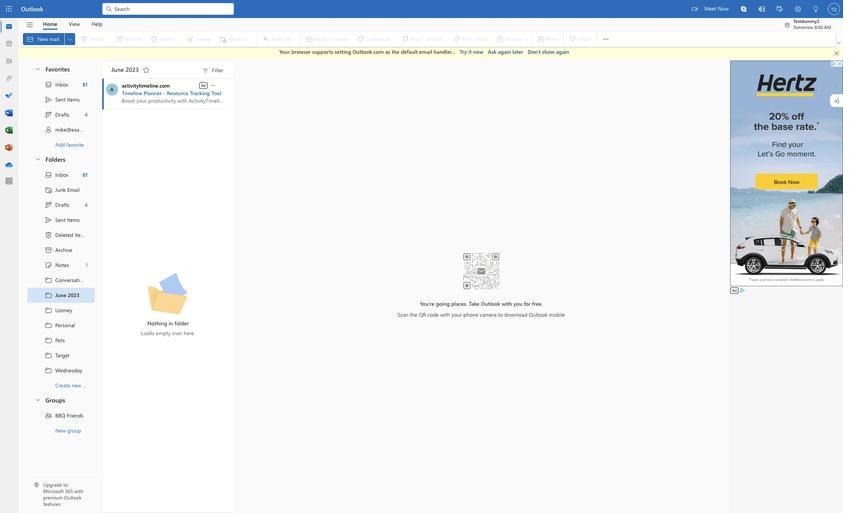 Task type: describe. For each thing, give the bounding box(es) containing it.
help button
[[86, 18, 108, 30]]

 sent items inside favorites tree
[[45, 96, 80, 103]]

tool
[[211, 89, 222, 97]]

try
[[460, 48, 468, 55]]

setting
[[335, 48, 352, 55]]

 new mail
[[26, 35, 59, 43]]

powerpoint image
[[5, 144, 13, 152]]

filter
[[212, 67, 224, 74]]

 inbox for 1st  tree item from the bottom of the page
[[45, 171, 68, 179]]

deleted
[[55, 232, 73, 239]]

drafts for  'tree item' in the favorites tree
[[55, 111, 69, 118]]


[[202, 67, 210, 74]]

mobile
[[550, 311, 566, 319]]

target
[[55, 352, 70, 359]]

mail
[[50, 35, 59, 42]]

scan
[[398, 311, 409, 319]]

word image
[[5, 110, 13, 117]]

more apps image
[[5, 178, 13, 185]]

notes
[[55, 262, 69, 269]]

 for folders
[[35, 156, 41, 162]]

 tree item
[[27, 258, 95, 273]]

am
[[825, 24, 832, 30]]

2  tree item from the top
[[27, 167, 95, 182]]

outlook link
[[21, 0, 43, 18]]

1  tree item from the top
[[27, 273, 104, 288]]

 for  wednesday
[[45, 367, 52, 374]]

 button
[[772, 0, 790, 19]]

1
[[86, 262, 88, 269]]

mail image
[[5, 23, 13, 30]]

left-rail-appbar navigation
[[2, 18, 17, 174]]

 inside favorites tree
[[45, 111, 52, 118]]

inbox inside favorites tree
[[55, 81, 68, 88]]

 tree item
[[27, 122, 102, 137]]

 target
[[45, 352, 70, 359]]

outlook inside outlook banner
[[21, 5, 43, 13]]

over
[[172, 330, 182, 337]]

4  tree item from the top
[[27, 318, 95, 333]]

7  tree item from the top
[[27, 363, 95, 378]]

favorites tree item
[[27, 62, 95, 77]]

again inside don't show again button
[[557, 48, 570, 55]]

 tree item inside favorites tree
[[27, 77, 95, 92]]

timeline planner - resource tracking tool
[[122, 89, 222, 97]]

show
[[543, 48, 555, 55]]

 deleted items
[[45, 231, 88, 239]]

 june 2023
[[45, 292, 80, 299]]

your
[[452, 311, 462, 319]]

don't show again
[[528, 48, 570, 55]]

 for  target
[[45, 352, 52, 359]]

new
[[72, 382, 81, 389]]

don't show again button
[[528, 48, 570, 56]]

5  tree item from the top
[[27, 333, 95, 348]]

 tree item
[[27, 408, 95, 423]]

365
[[65, 488, 73, 495]]

to do image
[[5, 92, 13, 100]]

 bbq friends
[[45, 412, 84, 420]]

td image
[[829, 3, 841, 15]]


[[742, 6, 748, 12]]

ad inside message list 'section'
[[201, 83, 206, 88]]

2  tree item from the top
[[27, 288, 95, 303]]

 tree item
[[27, 243, 95, 258]]

 for groups
[[35, 397, 41, 403]]

pets
[[55, 337, 65, 344]]

-
[[163, 89, 165, 97]]

2  from the top
[[45, 216, 52, 224]]

6  tree item from the top
[[27, 348, 95, 363]]

move & delete group
[[23, 32, 256, 47]]

people image
[[5, 58, 13, 65]]

with inside upgrade to microsoft 365 with premium outlook features
[[74, 488, 84, 495]]

add
[[55, 141, 65, 148]]

bbq
[[55, 412, 65, 419]]


[[142, 66, 150, 74]]

items inside favorites tree
[[67, 96, 80, 103]]

folder for new
[[83, 382, 96, 389]]

a
[[110, 86, 114, 93]]

tab list inside application
[[37, 18, 108, 30]]

folder for in
[[175, 320, 189, 327]]

for
[[524, 300, 531, 308]]

friends
[[67, 412, 84, 419]]

 button
[[754, 0, 772, 19]]

your browser supports setting outlook.com as the default email handler...
[[280, 48, 456, 55]]


[[45, 186, 52, 194]]

new inside tree item
[[55, 427, 66, 434]]

 wednesday
[[45, 367, 82, 374]]

june inside  june 2023
[[55, 292, 66, 299]]

as
[[386, 48, 391, 55]]

your
[[280, 48, 290, 55]]


[[796, 6, 802, 12]]

handler...
[[434, 48, 456, 55]]

 for  popup button
[[210, 82, 216, 88]]

 button
[[808, 0, 826, 19]]

email
[[420, 48, 433, 55]]

 inbox for  tree item in favorites tree
[[45, 81, 68, 88]]

folders
[[46, 155, 65, 163]]

meet
[[705, 5, 717, 12]]

3  tree item from the top
[[27, 303, 95, 318]]

 junk email
[[45, 186, 80, 194]]

upgrade
[[43, 482, 62, 488]]

 for  dropdown button
[[603, 35, 610, 43]]


[[692, 6, 698, 12]]

outlook up camera at right
[[481, 300, 501, 308]]

81 for 1st  tree item from the bottom of the page
[[83, 171, 88, 178]]

you're
[[420, 300, 435, 308]]

activitytimeline.com image
[[106, 83, 118, 95]]


[[45, 231, 52, 239]]

you're going places. take outlook with you for free. scan the qr code with your phone camera to download outlook mobile
[[398, 300, 566, 319]]

1 vertical spatial items
[[67, 216, 80, 224]]

 button
[[65, 33, 75, 45]]

places.
[[452, 300, 468, 308]]

outlook banner
[[0, 0, 844, 19]]

 personal
[[45, 322, 75, 329]]

download
[[505, 311, 528, 319]]

 filter
[[202, 67, 224, 74]]

1  tree item from the top
[[27, 92, 95, 107]]

try it now
[[460, 48, 484, 55]]

 for 1st  tree item from the bottom of the page
[[45, 171, 52, 179]]

home
[[43, 20, 57, 27]]

 button
[[831, 48, 844, 59]]

tags group
[[303, 32, 531, 47]]

calendar image
[[5, 40, 13, 48]]

browser
[[292, 48, 311, 55]]

outlook.com
[[353, 48, 384, 55]]

try it now button
[[460, 48, 484, 56]]

folders tree item
[[27, 152, 95, 167]]


[[814, 6, 820, 12]]



Task type: vqa. For each thing, say whether or not it's contained in the screenshot.
'MOBILE'
yes



Task type: locate. For each thing, give the bounding box(es) containing it.
 button for favorites
[[31, 62, 44, 76]]

 for  conversation history
[[45, 276, 52, 284]]

group
[[67, 427, 81, 434]]

1 vertical spatial 4
[[85, 201, 88, 209]]

 tree item up pets
[[27, 318, 95, 333]]

tab list containing home
[[37, 18, 108, 30]]

0 horizontal spatial 2023
[[68, 292, 80, 299]]

1 horizontal spatial the
[[410, 311, 418, 319]]

outlook down free.
[[529, 311, 548, 319]]

 down  target on the bottom left of page
[[45, 367, 52, 374]]

1 vertical spatial inbox
[[55, 171, 68, 178]]

empty
[[156, 330, 171, 337]]

 button
[[31, 62, 44, 76], [31, 152, 44, 166], [31, 393, 44, 407]]

folder inside nothing in folder looks empty over here.
[[175, 320, 189, 327]]

application containing outlook
[[0, 0, 844, 513]]

 up ' pets'
[[45, 322, 52, 329]]

the inside "you're going places. take outlook with you for free. scan the qr code with your phone camera to download outlook mobile"
[[410, 311, 418, 319]]

application
[[0, 0, 844, 513]]

the right the as
[[392, 48, 400, 55]]

 down "" on the left top of page
[[45, 201, 52, 209]]

 tree item down pets
[[27, 348, 95, 363]]

items
[[67, 96, 80, 103], [67, 216, 80, 224], [75, 232, 88, 239]]

2  from the top
[[45, 292, 52, 299]]

favorite
[[66, 141, 84, 148]]

1 vertical spatial new
[[55, 427, 66, 434]]

 button
[[599, 32, 614, 47]]

 inside the groups tree item
[[35, 397, 41, 403]]

1 4 from the top
[[85, 111, 88, 118]]

1 81 from the top
[[83, 81, 88, 88]]

0 horizontal spatial folder
[[83, 382, 96, 389]]

0 vertical spatial items
[[67, 96, 80, 103]]

4 inside favorites tree
[[85, 111, 88, 118]]

 button
[[140, 64, 152, 76]]

0 vertical spatial june
[[111, 65, 124, 73]]

 button left groups
[[31, 393, 44, 407]]

view
[[69, 20, 80, 27]]

you
[[514, 300, 523, 308]]

message list section
[[102, 60, 234, 513]]

phone
[[464, 311, 479, 319]]

 tree item up the junk on the top left of the page
[[27, 167, 95, 182]]

ad left set your advertising preferences "image"
[[733, 288, 738, 293]]

camera
[[480, 311, 497, 319]]

free.
[[533, 300, 543, 308]]

1 vertical spatial  sent items
[[45, 216, 80, 224]]

 button inside the groups tree item
[[31, 393, 44, 407]]

1  inbox from the top
[[45, 81, 68, 88]]

 inside popup button
[[210, 82, 216, 88]]

looks
[[141, 330, 155, 337]]

outlook
[[21, 5, 43, 13], [481, 300, 501, 308], [529, 311, 548, 319], [64, 495, 82, 501]]

2  tree item from the top
[[27, 197, 95, 212]]


[[834, 50, 840, 56]]

1 vertical spatial to
[[63, 482, 68, 488]]

to right upgrade
[[63, 482, 68, 488]]

folder right the new
[[83, 382, 96, 389]]

to
[[499, 311, 503, 319], [63, 482, 68, 488]]

onedrive image
[[5, 161, 13, 169]]

0 horizontal spatial june
[[55, 292, 66, 299]]

2  from the top
[[45, 171, 52, 179]]

tomorrow
[[794, 24, 814, 30]]

1  from the top
[[45, 96, 52, 103]]

drafts for first  'tree item' from the bottom of the page
[[55, 201, 69, 209]]

2  from the top
[[45, 201, 52, 209]]

ad up tracking at the top of the page
[[201, 83, 206, 88]]

 testdummy2 tomorrow 8:00 am
[[785, 18, 832, 30]]

again right 'show'
[[557, 48, 570, 55]]

folder up over at the bottom of page
[[175, 320, 189, 327]]

8:00
[[815, 24, 824, 30]]

81 for  tree item in favorites tree
[[83, 81, 88, 88]]

items right deleted
[[75, 232, 88, 239]]

 inbox up the junk on the top left of the page
[[45, 171, 68, 179]]

add favorite
[[55, 141, 84, 148]]

sent up  tree item
[[55, 216, 66, 224]]

2023 down  conversation history
[[68, 292, 80, 299]]

history
[[87, 277, 104, 284]]


[[45, 246, 52, 254]]

 tree item down "favorites" tree item
[[27, 92, 95, 107]]

2023 inside june 2023 
[[126, 65, 139, 73]]

81 left a
[[83, 81, 88, 88]]

0 vertical spatial 81
[[83, 81, 88, 88]]

1 vertical spatial drafts
[[55, 201, 69, 209]]

now
[[719, 5, 730, 12]]

0 vertical spatial 4
[[85, 111, 88, 118]]

 tree item inside tree
[[27, 212, 95, 228]]

archive
[[55, 247, 72, 254]]

to inside upgrade to microsoft 365 with premium outlook features
[[63, 482, 68, 488]]

1 horizontal spatial to
[[499, 311, 503, 319]]

 archive
[[45, 246, 72, 254]]

1 vertical spatial june
[[55, 292, 66, 299]]

0 vertical spatial folder
[[175, 320, 189, 327]]

0 vertical spatial to
[[499, 311, 503, 319]]

2 vertical spatial with
[[74, 488, 84, 495]]

0 vertical spatial the
[[392, 48, 400, 55]]


[[45, 126, 52, 133]]

1 vertical spatial 2023
[[68, 292, 80, 299]]

0 horizontal spatial ad
[[201, 83, 206, 88]]

 button left "folders"
[[31, 152, 44, 166]]

 inside folders tree item
[[35, 156, 41, 162]]

1  drafts from the top
[[45, 111, 69, 118]]

drafts inside tree
[[55, 201, 69, 209]]

 tree item inside favorites tree
[[27, 107, 95, 122]]

 drafts inside favorites tree
[[45, 111, 69, 118]]

0 horizontal spatial to
[[63, 482, 68, 488]]

2 horizontal spatial with
[[502, 300, 513, 308]]

0 vertical spatial drafts
[[55, 111, 69, 118]]

 button for groups
[[31, 393, 44, 407]]

1 horizontal spatial 
[[603, 35, 610, 43]]

 inbox down the favorites
[[45, 81, 68, 88]]

0 vertical spatial  tree item
[[27, 107, 95, 122]]

new inside  new mail
[[38, 35, 48, 42]]

0 vertical spatial 
[[45, 96, 52, 103]]

1 vertical spatial  tree item
[[27, 212, 95, 228]]

6  from the top
[[45, 352, 52, 359]]

1  tree item from the top
[[27, 77, 95, 92]]

the left "qr"
[[410, 311, 418, 319]]

1 inbox from the top
[[55, 81, 68, 88]]

june up the  looney on the bottom of page
[[55, 292, 66, 299]]

drafts
[[55, 111, 69, 118], [55, 201, 69, 209]]

1 horizontal spatial june
[[111, 65, 124, 73]]

5  from the top
[[45, 337, 52, 344]]

 tree item up the  looney on the bottom of page
[[27, 288, 95, 303]]

0 vertical spatial 
[[603, 35, 610, 43]]

outlook right premium
[[64, 495, 82, 501]]

 button for folders
[[31, 152, 44, 166]]

items up the  deleted items at the top of the page
[[67, 216, 80, 224]]

1 vertical spatial  button
[[31, 152, 44, 166]]

groups
[[46, 396, 65, 404]]

1 again from the left
[[498, 48, 512, 55]]

 search field
[[102, 0, 234, 17]]

 tree item down the junk on the top left of the page
[[27, 197, 95, 212]]

1  from the top
[[45, 276, 52, 284]]

mike@example.com
[[55, 126, 102, 133]]

inbox
[[55, 81, 68, 88], [55, 171, 68, 178]]

2  sent items from the top
[[45, 216, 80, 224]]

with right 365
[[74, 488, 84, 495]]

items inside the  deleted items
[[75, 232, 88, 239]]

0 vertical spatial inbox
[[55, 81, 68, 88]]

 tree item down  june 2023
[[27, 303, 95, 318]]

code
[[428, 311, 439, 319]]

inbox up  junk email
[[55, 171, 68, 178]]

email
[[67, 186, 80, 193]]

looney
[[55, 307, 72, 314]]

with
[[502, 300, 513, 308], [441, 311, 451, 319], [74, 488, 84, 495]]

 tree item up  mike@example.com
[[27, 107, 95, 122]]

81 up  tree item
[[83, 171, 88, 178]]

 for  tree item in favorites tree
[[45, 81, 52, 88]]

drafts inside favorites tree
[[55, 111, 69, 118]]

2 again from the left
[[557, 48, 570, 55]]


[[26, 35, 34, 43]]

help
[[92, 20, 103, 27]]

2023 left  button
[[126, 65, 139, 73]]

 drafts down the junk on the top left of the page
[[45, 201, 69, 209]]

0 horizontal spatial new
[[38, 35, 48, 42]]

junk
[[55, 186, 66, 193]]

 sent items down "favorites" tree item
[[45, 96, 80, 103]]

0 vertical spatial  button
[[31, 62, 44, 76]]

 for  personal
[[45, 322, 52, 329]]

 button
[[22, 18, 37, 31]]

the
[[392, 48, 400, 55], [410, 311, 418, 319]]

0 vertical spatial with
[[502, 300, 513, 308]]

 tree item
[[27, 107, 95, 122], [27, 197, 95, 212]]

 tree item down the favorites
[[27, 77, 95, 92]]

 tree item
[[27, 77, 95, 92], [27, 167, 95, 182]]

1 vertical spatial  tree item
[[27, 197, 95, 212]]

 left pets
[[45, 337, 52, 344]]

2 4 from the top
[[85, 201, 88, 209]]

2 vertical spatial  button
[[31, 393, 44, 407]]

0 vertical spatial ad
[[201, 83, 206, 88]]

 inbox
[[45, 81, 68, 88], [45, 171, 68, 179]]

1 horizontal spatial with
[[441, 311, 451, 319]]

1  button from the top
[[31, 62, 44, 76]]

2 drafts from the top
[[55, 201, 69, 209]]

ask again later button
[[488, 48, 524, 56]]

2  inbox from the top
[[45, 171, 68, 179]]

0 vertical spatial  tree item
[[27, 77, 95, 92]]

1 vertical spatial  drafts
[[45, 201, 69, 209]]

4 up mike@example.com
[[85, 111, 88, 118]]

2 sent from the top
[[55, 216, 66, 224]]


[[760, 6, 766, 12]]

 up "" on the left top of page
[[45, 171, 52, 179]]

1  sent items from the top
[[45, 96, 80, 103]]

home button
[[37, 18, 63, 30]]

1 vertical spatial  inbox
[[45, 171, 68, 179]]

again right the ask
[[498, 48, 512, 55]]


[[45, 111, 52, 118], [45, 201, 52, 209]]

4  from the top
[[45, 322, 52, 329]]

folder inside tree item
[[83, 382, 96, 389]]

 left groups
[[35, 397, 41, 403]]

2  tree item from the top
[[27, 212, 95, 228]]

 down the favorites
[[45, 81, 52, 88]]

81 inside tree
[[83, 171, 88, 178]]

2023
[[126, 65, 139, 73], [68, 292, 80, 299]]

1 horizontal spatial new
[[55, 427, 66, 434]]

create new folder tree item
[[27, 378, 96, 393]]

 up 
[[45, 216, 52, 224]]

sent down "favorites" tree item
[[55, 96, 66, 103]]

0 vertical spatial 
[[45, 111, 52, 118]]

 button inside "favorites" tree item
[[31, 62, 44, 76]]

2 vertical spatial items
[[75, 232, 88, 239]]

3  button from the top
[[31, 393, 44, 407]]

 left "folders"
[[35, 156, 41, 162]]

1 horizontal spatial again
[[557, 48, 570, 55]]

1 vertical spatial ad
[[733, 288, 738, 293]]

 inside favorites tree
[[45, 96, 52, 103]]

favorites
[[46, 65, 70, 73]]

 inside dropdown button
[[603, 35, 610, 43]]

 notes
[[45, 261, 69, 269]]

4 down  tree item
[[85, 201, 88, 209]]

1 sent from the top
[[55, 96, 66, 103]]

june
[[111, 65, 124, 73], [55, 292, 66, 299]]

 mike@example.com
[[45, 126, 102, 133]]

timeline
[[122, 89, 142, 97]]

with left you
[[502, 300, 513, 308]]

2 81 from the top
[[83, 171, 88, 178]]

1 vertical spatial  tree item
[[27, 167, 95, 182]]

 left looney
[[45, 307, 52, 314]]

june 2023 
[[111, 65, 150, 74]]

1 drafts from the top
[[55, 111, 69, 118]]

 for  looney
[[45, 307, 52, 314]]

1 horizontal spatial 2023
[[126, 65, 139, 73]]

 down the 
[[45, 276, 52, 284]]

2 inbox from the top
[[55, 171, 68, 178]]

1 vertical spatial 
[[45, 216, 52, 224]]

inbox down "favorites" tree item
[[55, 81, 68, 88]]

 right the mail
[[67, 36, 73, 42]]

 left target
[[45, 352, 52, 359]]

 up 
[[45, 96, 52, 103]]

 tree item
[[27, 92, 95, 107], [27, 212, 95, 228]]

 inside "favorites" tree item
[[35, 66, 41, 72]]

tree
[[27, 167, 104, 393]]

microsoft
[[43, 488, 64, 495]]

1 vertical spatial 
[[45, 171, 52, 179]]

drafts up  tree item
[[55, 111, 69, 118]]

premium features image
[[34, 483, 39, 488]]

1 vertical spatial sent
[[55, 216, 66, 224]]

 button inside folders tree item
[[31, 152, 44, 166]]

default
[[401, 48, 418, 55]]

 conversation history
[[45, 276, 104, 284]]

 button
[[736, 0, 754, 18]]

0 vertical spatial  sent items
[[45, 96, 80, 103]]

tree containing 
[[27, 167, 104, 393]]

1 vertical spatial the
[[410, 311, 418, 319]]

items up  mike@example.com
[[67, 96, 80, 103]]

to inside "you're going places. take outlook with you for free. scan the qr code with your phone camera to download outlook mobile"
[[499, 311, 503, 319]]

to right camera at right
[[499, 311, 503, 319]]

1 vertical spatial with
[[441, 311, 451, 319]]

1  from the top
[[45, 81, 52, 88]]

81 inside favorites tree
[[83, 81, 88, 88]]

1 horizontal spatial ad
[[733, 288, 738, 293]]


[[45, 276, 52, 284], [45, 292, 52, 299], [45, 307, 52, 314], [45, 322, 52, 329], [45, 337, 52, 344], [45, 352, 52, 359], [45, 367, 52, 374]]

conversation
[[55, 277, 86, 284]]

with down the going
[[441, 311, 451, 319]]

 tree item down target
[[27, 363, 95, 378]]

1 horizontal spatial folder
[[175, 320, 189, 327]]

 up the  looney on the bottom of page
[[45, 292, 52, 299]]

upgrade to microsoft 365 with premium outlook features
[[43, 482, 84, 507]]

 inbox inside favorites tree
[[45, 81, 68, 88]]

0 horizontal spatial the
[[392, 48, 400, 55]]

sent inside tree
[[55, 216, 66, 224]]

june inside june 2023 
[[111, 65, 124, 73]]

7  from the top
[[45, 367, 52, 374]]

set your advertising preferences image
[[741, 287, 747, 293]]

again inside ask again later button
[[498, 48, 512, 55]]


[[45, 412, 52, 420]]

0 vertical spatial  inbox
[[45, 81, 68, 88]]

1  from the top
[[45, 111, 52, 118]]

 button left the favorites
[[31, 62, 44, 76]]

 inside  popup button
[[67, 36, 73, 42]]

 sent items up  tree item
[[45, 216, 80, 224]]

0 horizontal spatial 
[[210, 82, 216, 88]]

0 vertical spatial  tree item
[[27, 92, 95, 107]]

1  tree item from the top
[[27, 107, 95, 122]]

 tree item down notes
[[27, 273, 104, 288]]

0 vertical spatial 2023
[[126, 65, 139, 73]]

 inside favorites tree
[[45, 81, 52, 88]]

 button
[[836, 39, 843, 47]]

1 vertical spatial 
[[210, 82, 216, 88]]

new group tree item
[[27, 423, 95, 438]]

 drafts up  tree item
[[45, 111, 69, 118]]

groups tree item
[[27, 393, 95, 408]]

qr
[[419, 311, 426, 319]]

2  drafts from the top
[[45, 201, 69, 209]]

june up a
[[111, 65, 124, 73]]


[[105, 5, 113, 13]]

3  from the top
[[45, 307, 52, 314]]

wednesday
[[55, 367, 82, 374]]

new left group
[[55, 427, 66, 434]]

files image
[[5, 75, 13, 82]]

new left the mail
[[38, 35, 48, 42]]


[[838, 41, 842, 45]]

take
[[469, 300, 480, 308]]

ask again later
[[488, 48, 524, 55]]

create
[[55, 382, 70, 389]]

add favorite tree item
[[27, 137, 95, 152]]


[[26, 21, 34, 29]]

0 vertical spatial 
[[45, 81, 52, 88]]

 tree item
[[27, 182, 95, 197]]

tab list
[[37, 18, 108, 30]]

Search for email, meetings, files and more. field
[[114, 5, 230, 13]]

 for favorites
[[35, 66, 41, 72]]

2023 inside  june 2023
[[68, 292, 80, 299]]

outlook up  button
[[21, 5, 43, 13]]

testdummy2
[[794, 18, 820, 24]]

 for  june 2023
[[45, 292, 52, 299]]

going
[[436, 300, 450, 308]]

 up 
[[45, 111, 52, 118]]

1 vertical spatial folder
[[83, 382, 96, 389]]

0 vertical spatial  drafts
[[45, 111, 69, 118]]

 tree item
[[27, 273, 104, 288], [27, 288, 95, 303], [27, 303, 95, 318], [27, 318, 95, 333], [27, 333, 95, 348], [27, 348, 95, 363], [27, 363, 95, 378]]

1 vertical spatial 81
[[83, 171, 88, 178]]

 tree item
[[27, 228, 95, 243]]

 for  pets
[[45, 337, 52, 344]]

 looney
[[45, 307, 72, 314]]


[[778, 6, 784, 12]]

outlook inside upgrade to microsoft 365 with premium outlook features
[[64, 495, 82, 501]]

0 horizontal spatial again
[[498, 48, 512, 55]]

create new folder
[[55, 382, 96, 389]]

new
[[38, 35, 48, 42], [55, 427, 66, 434]]

june 2023 heading
[[111, 62, 152, 78]]

0 vertical spatial new
[[38, 35, 48, 42]]

1 vertical spatial 
[[45, 201, 52, 209]]

 tree item down  personal
[[27, 333, 95, 348]]

0 horizontal spatial with
[[74, 488, 84, 495]]

 tree item up deleted
[[27, 212, 95, 228]]

2  button from the top
[[31, 152, 44, 166]]

excel image
[[5, 127, 13, 134]]

drafts down  junk email
[[55, 201, 69, 209]]

0 vertical spatial sent
[[55, 96, 66, 103]]

 left the favorites
[[35, 66, 41, 72]]

sent inside favorites tree
[[55, 96, 66, 103]]

favorites tree
[[27, 59, 102, 152]]



